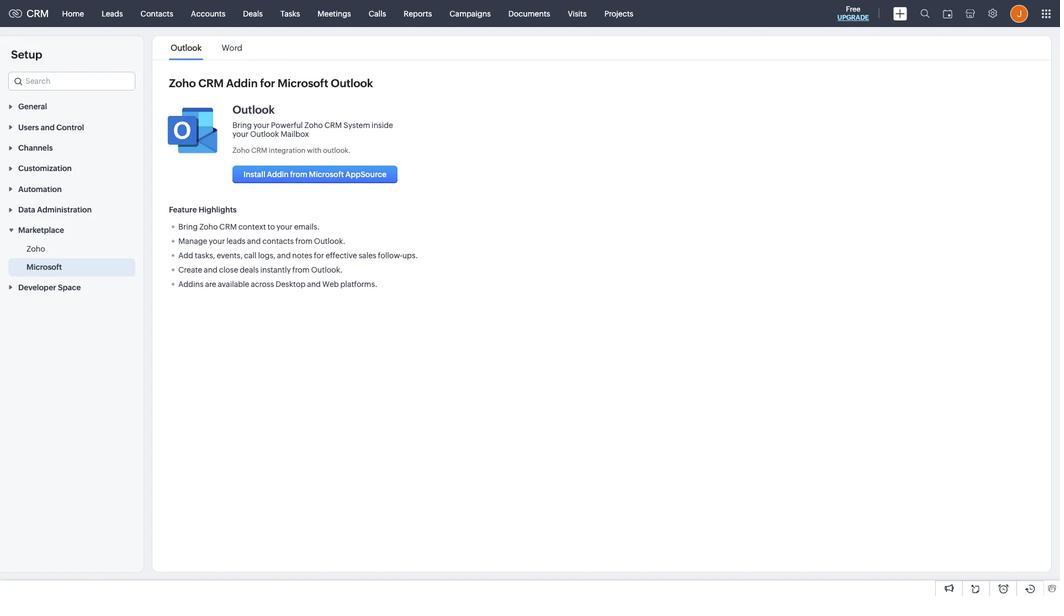 Task type: locate. For each thing, give the bounding box(es) containing it.
outlook up integration
[[250, 130, 279, 139]]

search image
[[921, 9, 930, 18]]

addin
[[226, 77, 258, 90], [267, 170, 289, 179]]

for right the "notes"
[[314, 251, 324, 260]]

microsoft up outlook bring your powerful zoho crm system inside your outlook mailbox
[[278, 77, 329, 90]]

1 vertical spatial bring
[[178, 223, 198, 231]]

zoho up 'with'
[[305, 121, 323, 130]]

zoho inside marketplace region
[[27, 245, 45, 254]]

crm up the install
[[251, 146, 268, 155]]

zoho for zoho crm addin for microsoft outlook
[[169, 77, 196, 90]]

contacts
[[141, 9, 173, 18]]

contacts link
[[132, 0, 182, 27]]

space
[[58, 283, 81, 292]]

outlook. up web
[[311, 266, 343, 275]]

projects link
[[596, 0, 643, 27]]

0 vertical spatial outlook.
[[314, 237, 346, 246]]

accounts
[[191, 9, 226, 18]]

system
[[344, 121, 370, 130]]

1 vertical spatial for
[[314, 251, 324, 260]]

crm
[[27, 8, 49, 19], [198, 77, 224, 90], [325, 121, 342, 130], [251, 146, 268, 155], [220, 223, 237, 231]]

zoho down marketplace
[[27, 245, 45, 254]]

1 horizontal spatial addin
[[267, 170, 289, 179]]

visits
[[568, 9, 587, 18]]

home link
[[53, 0, 93, 27]]

bring up manage
[[178, 223, 198, 231]]

word
[[222, 43, 243, 52]]

from up the "notes"
[[296, 237, 313, 246]]

zoho crm integration with outlook.
[[233, 146, 351, 155]]

from down zoho crm integration with outlook.
[[290, 170, 308, 179]]

None field
[[8, 72, 135, 91]]

leads
[[227, 237, 246, 246]]

your left powerful
[[254, 121, 270, 130]]

customization button
[[0, 158, 144, 179]]

zoho down the feature highlights
[[199, 223, 218, 231]]

outlook.
[[323, 146, 351, 155]]

profile element
[[1004, 0, 1035, 27]]

microsoft down zoho link
[[27, 263, 62, 272]]

context
[[239, 223, 266, 231]]

outlook link
[[169, 43, 204, 52]]

free
[[847, 5, 861, 13]]

1 horizontal spatial for
[[314, 251, 324, 260]]

zoho
[[169, 77, 196, 90], [305, 121, 323, 130], [233, 146, 250, 155], [199, 223, 218, 231], [27, 245, 45, 254]]

install addin from microsoft appsource
[[244, 170, 387, 179]]

bring left powerful
[[233, 121, 252, 130]]

1 vertical spatial microsoft
[[309, 170, 344, 179]]

addin down word
[[226, 77, 258, 90]]

from down the "notes"
[[293, 266, 310, 275]]

crm down word 'link'
[[198, 77, 224, 90]]

microsoft inside marketplace region
[[27, 263, 62, 272]]

0 horizontal spatial for
[[260, 77, 275, 90]]

events,
[[217, 251, 243, 260]]

bring inside outlook bring your powerful zoho crm system inside your outlook mailbox
[[233, 121, 252, 130]]

channels
[[18, 144, 53, 153]]

bring
[[233, 121, 252, 130], [178, 223, 198, 231]]

calls
[[369, 9, 386, 18]]

zoho down outlook link
[[169, 77, 196, 90]]

create
[[178, 266, 202, 275]]

outlook. up effective
[[314, 237, 346, 246]]

instantly
[[260, 266, 291, 275]]

customization
[[18, 164, 72, 173]]

to
[[268, 223, 275, 231]]

web
[[323, 280, 339, 289]]

your up the install
[[233, 130, 249, 139]]

your
[[254, 121, 270, 130], [233, 130, 249, 139], [277, 223, 293, 231], [209, 237, 225, 246]]

ups.
[[403, 251, 418, 260]]

word link
[[220, 43, 244, 52]]

microsoft inside the install addin from microsoft appsource button
[[309, 170, 344, 179]]

zoho for zoho
[[27, 245, 45, 254]]

and down context
[[247, 237, 261, 246]]

Search text field
[[9, 72, 135, 90]]

microsoft link
[[27, 262, 62, 273]]

0 horizontal spatial addin
[[226, 77, 258, 90]]

crm left system
[[325, 121, 342, 130]]

reports
[[404, 9, 432, 18]]

zoho inside bring zoho crm context to your emails. manage your leads and contacts from outlook. add tasks, events, call logs, and notes for effective sales follow-ups. create and close deals instantly from outlook. addins are available across desktop and web platforms.
[[199, 223, 218, 231]]

1 vertical spatial addin
[[267, 170, 289, 179]]

microsoft
[[278, 77, 329, 90], [309, 170, 344, 179], [27, 263, 62, 272]]

list
[[161, 36, 253, 60]]

developer space button
[[0, 277, 144, 298]]

for up powerful
[[260, 77, 275, 90]]

and up are at the top left
[[204, 266, 218, 275]]

and right users
[[41, 123, 55, 132]]

0 vertical spatial bring
[[233, 121, 252, 130]]

microsoft down outlook. at the top left of the page
[[309, 170, 344, 179]]

meetings
[[318, 9, 351, 18]]

users
[[18, 123, 39, 132]]

1 vertical spatial from
[[296, 237, 313, 246]]

setup
[[11, 48, 42, 61]]

tasks
[[281, 9, 300, 18]]

outlook.
[[314, 237, 346, 246], [311, 266, 343, 275]]

1 horizontal spatial bring
[[233, 121, 252, 130]]

desktop
[[276, 280, 306, 289]]

marketplace region
[[0, 241, 144, 277]]

outlook
[[171, 43, 202, 52], [331, 77, 373, 90], [233, 103, 275, 116], [250, 130, 279, 139]]

platforms.
[[341, 280, 378, 289]]

0 horizontal spatial bring
[[178, 223, 198, 231]]

crm up leads
[[220, 223, 237, 231]]

leads
[[102, 9, 123, 18]]

for
[[260, 77, 275, 90], [314, 251, 324, 260]]

automation
[[18, 185, 62, 194]]

available
[[218, 280, 249, 289]]

addin right the install
[[267, 170, 289, 179]]

zoho up the install
[[233, 146, 250, 155]]

meetings link
[[309, 0, 360, 27]]

across
[[251, 280, 274, 289]]

powerful
[[271, 121, 303, 130]]

0 vertical spatial from
[[290, 170, 308, 179]]

2 vertical spatial microsoft
[[27, 263, 62, 272]]



Task type: vqa. For each thing, say whether or not it's contained in the screenshot.
zoho crm addin for microsoft outlook
yes



Task type: describe. For each thing, give the bounding box(es) containing it.
zoho inside outlook bring your powerful zoho crm system inside your outlook mailbox
[[305, 121, 323, 130]]

0 vertical spatial microsoft
[[278, 77, 329, 90]]

general button
[[0, 96, 144, 117]]

your right to
[[277, 223, 293, 231]]

add
[[178, 251, 193, 260]]

highlights
[[199, 206, 237, 214]]

crm left 'home'
[[27, 8, 49, 19]]

appsource
[[346, 170, 387, 179]]

tasks link
[[272, 0, 309, 27]]

feature highlights
[[169, 206, 237, 214]]

feature
[[169, 206, 197, 214]]

inside
[[372, 121, 393, 130]]

data
[[18, 206, 35, 214]]

upgrade
[[838, 14, 870, 22]]

bring inside bring zoho crm context to your emails. manage your leads and contacts from outlook. add tasks, events, call logs, and notes for effective sales follow-ups. create and close deals instantly from outlook. addins are available across desktop and web platforms.
[[178, 223, 198, 231]]

deals link
[[234, 0, 272, 27]]

users and control
[[18, 123, 84, 132]]

data administration button
[[0, 199, 144, 220]]

automation button
[[0, 179, 144, 199]]

install addin from microsoft appsource button
[[233, 166, 398, 183]]

and down contacts
[[277, 251, 291, 260]]

deals
[[243, 9, 263, 18]]

marketplace
[[18, 226, 64, 235]]

visits link
[[559, 0, 596, 27]]

crm link
[[9, 8, 49, 19]]

0 vertical spatial addin
[[226, 77, 258, 90]]

documents
[[509, 9, 551, 18]]

home
[[62, 9, 84, 18]]

2 vertical spatial from
[[293, 266, 310, 275]]

with
[[307, 146, 322, 155]]

install
[[244, 170, 266, 179]]

marketplace button
[[0, 220, 144, 241]]

manage
[[178, 237, 207, 246]]

crm inside bring zoho crm context to your emails. manage your leads and contacts from outlook. add tasks, events, call logs, and notes for effective sales follow-ups. create and close deals instantly from outlook. addins are available across desktop and web platforms.
[[220, 223, 237, 231]]

accounts link
[[182, 0, 234, 27]]

1 vertical spatial outlook.
[[311, 266, 343, 275]]

administration
[[37, 206, 92, 214]]

zoho crm addin for microsoft outlook
[[169, 77, 373, 90]]

addins
[[178, 280, 204, 289]]

channels button
[[0, 137, 144, 158]]

profile image
[[1011, 5, 1029, 22]]

deals
[[240, 266, 259, 275]]

from inside button
[[290, 170, 308, 179]]

developer
[[18, 283, 56, 292]]

call
[[244, 251, 257, 260]]

free upgrade
[[838, 5, 870, 22]]

mailbox
[[281, 130, 309, 139]]

for inside bring zoho crm context to your emails. manage your leads and contacts from outlook. add tasks, events, call logs, and notes for effective sales follow-ups. create and close deals instantly from outlook. addins are available across desktop and web platforms.
[[314, 251, 324, 260]]

are
[[205, 280, 216, 289]]

tasks,
[[195, 251, 215, 260]]

general
[[18, 102, 47, 111]]

bring zoho crm context to your emails. manage your leads and contacts from outlook. add tasks, events, call logs, and notes for effective sales follow-ups. create and close deals instantly from outlook. addins are available across desktop and web platforms.
[[178, 223, 418, 289]]

calendar image
[[944, 9, 953, 18]]

and left web
[[307, 280, 321, 289]]

zoho link
[[27, 244, 45, 255]]

0 vertical spatial for
[[260, 77, 275, 90]]

create menu element
[[887, 0, 914, 27]]

outlook bring your powerful zoho crm system inside your outlook mailbox
[[233, 103, 393, 139]]

search element
[[914, 0, 937, 27]]

leads link
[[93, 0, 132, 27]]

campaigns link
[[441, 0, 500, 27]]

and inside dropdown button
[[41, 123, 55, 132]]

users and control button
[[0, 117, 144, 137]]

close
[[219, 266, 238, 275]]

addin inside button
[[267, 170, 289, 179]]

emails.
[[294, 223, 320, 231]]

documents link
[[500, 0, 559, 27]]

notes
[[292, 251, 313, 260]]

logs,
[[258, 251, 276, 260]]

calls link
[[360, 0, 395, 27]]

projects
[[605, 9, 634, 18]]

create menu image
[[894, 7, 908, 20]]

reports link
[[395, 0, 441, 27]]

integration
[[269, 146, 306, 155]]

outlook down accounts
[[171, 43, 202, 52]]

outlook down zoho crm addin for microsoft outlook
[[233, 103, 275, 116]]

control
[[56, 123, 84, 132]]

crm inside outlook bring your powerful zoho crm system inside your outlook mailbox
[[325, 121, 342, 130]]

your up tasks, at the top left
[[209, 237, 225, 246]]

campaigns
[[450, 9, 491, 18]]

data administration
[[18, 206, 92, 214]]

list containing outlook
[[161, 36, 253, 60]]

effective
[[326, 251, 357, 260]]

sales
[[359, 251, 377, 260]]

zoho for zoho crm integration with outlook.
[[233, 146, 250, 155]]

outlook up system
[[331, 77, 373, 90]]

developer space
[[18, 283, 81, 292]]

follow-
[[378, 251, 403, 260]]

contacts
[[263, 237, 294, 246]]



